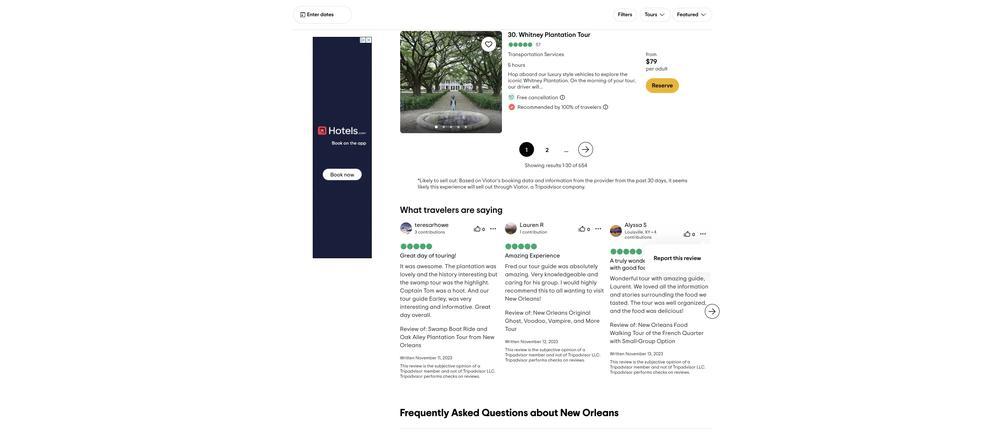 Task type: locate. For each thing, give the bounding box(es) containing it.
performs down 11,
[[424, 374, 442, 379]]

1 horizontal spatial member
[[529, 353, 546, 357]]

and up highly
[[587, 272, 598, 278]]

0 horizontal spatial day
[[400, 312, 411, 318]]

iconic
[[508, 78, 523, 84]]

all down i
[[556, 288, 563, 294]]

1 vertical spatial plantation
[[427, 334, 455, 340]]

the down review of: swamp boat ride and oak alley plantation tour from new orleans
[[427, 364, 434, 368]]

experience up amazing
[[657, 258, 687, 264]]

not down option
[[661, 365, 667, 369]]

of:
[[525, 310, 532, 316], [630, 322, 637, 328], [420, 326, 427, 332]]

adult
[[656, 67, 668, 72]]

orleans inside review of: new orleans food walking tour of the french quarter with small-group option
[[651, 322, 673, 328]]

2 horizontal spatial 0
[[693, 232, 695, 237]]

1 horizontal spatial subjective
[[540, 348, 560, 352]]

open options menu image
[[490, 225, 497, 232], [595, 225, 602, 232]]

0 vertical spatial plantation
[[545, 32, 576, 39]]

llc. inside written november 12, 2023 this review is the subjective opinion of a tripadvisor member and not of tripadvisor llc. tripadvisor performs checks on reviews.
[[592, 353, 601, 357]]

great inside it was awesome. the plantation was lovely and the history interesting but the swamp tour was the highlight. captain tom was a hoot. and our tour guide earley, was very interesting and informative. great day overall.
[[475, 304, 491, 310]]

the down 'voodoo,'
[[532, 348, 539, 352]]

2 open options menu image from the left
[[595, 225, 602, 232]]

performs inside the written november 13, 2023 this review is the subjective opinion of a tripadvisor member and not of tripadvisor llc. tripadvisor performs checks on reviews.
[[634, 370, 652, 375]]

asked
[[452, 408, 480, 418]]

and down "report"
[[652, 265, 663, 271]]

1 up showing
[[526, 147, 528, 153]]

driver
[[517, 85, 531, 90]]

and down earley,
[[430, 304, 441, 310]]

the down stories
[[631, 300, 641, 306]]

*likely
[[418, 178, 433, 183]]

opinion inside written november 12, 2023 this review is the subjective opinion of a tripadvisor member and not of tripadvisor llc. tripadvisor performs checks on reviews.
[[561, 348, 577, 352]]

member inside written november 11, 2023 this review is the subjective opinion of a tripadvisor member and not of tripadvisor llc. tripadvisor performs checks on reviews.
[[424, 369, 440, 373]]

truly
[[615, 258, 627, 264]]

0 horizontal spatial guide
[[413, 296, 428, 302]]

visit
[[594, 288, 604, 294]]

filters
[[618, 12, 632, 17]]

2 horizontal spatial is
[[633, 360, 636, 364]]

advertisement region
[[313, 37, 372, 258]]

0 button left alyssa s image
[[577, 223, 593, 235]]

2 horizontal spatial 0 button
[[682, 228, 698, 240]]

1 vertical spatial interesting
[[400, 304, 429, 310]]

0 vertical spatial experience
[[440, 185, 467, 190]]

with inside wonderful tour with amazing guide, laurent. we loved all the information and stories surrounding the food we tasted. the tour was well organized, and the food was delicious!
[[652, 276, 663, 282]]

our inside fred our tour guide was absolutely amazing. very knowledgeable and caring for his group. i would highly recommend this to all wanting to visit new orleans!
[[519, 263, 528, 269]]

experience
[[440, 185, 467, 190], [657, 258, 687, 264]]

1 open options menu image from the left
[[490, 225, 497, 232]]

0 horizontal spatial 2023
[[443, 356, 452, 360]]

of: for oak
[[420, 326, 427, 332]]

review up walking
[[610, 322, 629, 328]]

1 horizontal spatial this
[[505, 348, 513, 352]]

subjective down "13,"
[[645, 360, 665, 364]]

we
[[634, 284, 642, 290]]

subjective inside the written november 13, 2023 this review is the subjective opinion of a tripadvisor member and not of tripadvisor llc. tripadvisor performs checks on reviews.
[[645, 360, 665, 364]]

services
[[544, 52, 564, 57]]

review inside review of: new orleans food walking tour of the french quarter with small-group option
[[610, 322, 629, 328]]

reviews. for review of: new orleans food walking tour of the french quarter with small-group option
[[674, 370, 690, 375]]

great day of touring! link
[[400, 253, 456, 259]]

food down wonderful
[[638, 265, 651, 271]]

4
[[654, 230, 657, 234]]

tripadvisor
[[535, 185, 562, 190], [505, 353, 528, 357], [568, 353, 591, 357], [505, 358, 528, 362], [610, 365, 633, 369], [673, 365, 696, 369], [400, 369, 423, 373], [463, 369, 486, 373], [610, 370, 633, 375], [400, 374, 423, 379]]

1 horizontal spatial sell
[[476, 185, 484, 190]]

reviews. for review of: swamp boat ride and oak alley plantation tour from new orleans
[[464, 374, 480, 379]]

0 horizontal spatial of:
[[420, 326, 427, 332]]

original
[[569, 310, 591, 316]]

new inside fred our tour guide was absolutely amazing. very knowledgeable and caring for his group. i would highly recommend this to all wanting to visit new orleans!
[[505, 296, 517, 302]]

information
[[545, 178, 573, 183], [664, 265, 695, 271], [678, 284, 709, 290]]

a for it was awesome. the plantation was lovely and the history interesting but the swamp tour was the highlight. captain tom was a hoot. and our tour guide earley, was very interesting and informative. great day overall.
[[478, 364, 480, 368]]

0 horizontal spatial plantation
[[427, 334, 455, 340]]

the up history
[[445, 263, 455, 269]]

information down 'guide,'
[[678, 284, 709, 290]]

1 horizontal spatial 2023
[[549, 339, 558, 344]]

review for wonderful tour with amazing guide, laurent. we loved all the information and stories surrounding the food we tasted. the tour was well organized, and the food was delicious!
[[619, 360, 632, 364]]

and down 12,
[[547, 353, 555, 357]]

our up 'amazing.'
[[519, 263, 528, 269]]

0 horizontal spatial 0
[[482, 227, 485, 232]]

all up surrounding
[[660, 284, 666, 290]]

1 vertical spatial great
[[475, 304, 491, 310]]

0 horizontal spatial performs
[[424, 374, 442, 379]]

5.0 of 5 bubbles image up 'transportation'
[[508, 43, 533, 47]]

our
[[539, 72, 547, 77], [508, 85, 516, 90], [519, 263, 528, 269], [480, 288, 489, 294]]

explore
[[601, 72, 619, 77]]

0 button down saying at the top of the page
[[472, 223, 487, 235]]

0 vertical spatial contributions
[[418, 230, 445, 234]]

and
[[535, 178, 544, 183], [652, 265, 663, 271], [417, 272, 428, 278], [587, 272, 598, 278], [610, 292, 621, 298], [430, 304, 441, 310], [610, 308, 621, 314], [574, 318, 585, 324], [477, 326, 488, 332], [547, 353, 555, 357], [652, 365, 660, 369], [441, 369, 450, 373]]

of: inside review of: new orleans original ghost, voodoo, vampire, and more tour
[[525, 310, 532, 316]]

tour inside review of: new orleans original ghost, voodoo, vampire, and more tour
[[505, 326, 517, 332]]

0 vertical spatial 30
[[566, 163, 572, 168]]

1 horizontal spatial written
[[505, 339, 520, 344]]

experience inside the a truly wonderful experience filled with good food and information !
[[657, 258, 687, 264]]

30 left 654
[[566, 163, 572, 168]]

new inside review of: swamp boat ride and oak alley plantation tour from new orleans
[[483, 334, 495, 340]]

is inside written november 12, 2023 this review is the subjective opinion of a tripadvisor member and not of tripadvisor llc. tripadvisor performs checks on reviews.
[[528, 348, 531, 352]]

0 button for amazing experience
[[577, 223, 593, 235]]

this for review of: new orleans original ghost, voodoo, vampire, and more tour
[[505, 348, 513, 352]]

this inside the written november 13, 2023 this review is the subjective opinion of a tripadvisor member and not of tripadvisor llc. tripadvisor performs checks on reviews.
[[610, 360, 618, 364]]

voodoo,
[[524, 318, 547, 324]]

a inside it was awesome. the plantation was lovely and the history interesting but the swamp tour was the highlight. captain tom was a hoot. and our tour guide earley, was very interesting and informative. great day overall.
[[448, 288, 451, 294]]

november left 11,
[[416, 356, 437, 360]]

the
[[620, 72, 628, 77], [579, 78, 586, 84], [585, 178, 593, 183], [627, 178, 635, 183], [429, 272, 438, 278], [400, 280, 409, 286], [455, 280, 463, 286], [668, 284, 676, 290], [675, 292, 684, 298], [622, 308, 631, 314], [653, 330, 661, 336], [532, 348, 539, 352], [637, 360, 644, 364], [427, 364, 434, 368]]

and up tasted. at the bottom right of the page
[[610, 292, 621, 298]]

information inside wonderful tour with amazing guide, laurent. we loved all the information and stories surrounding the food we tasted. the tour was well organized, and the food was delicious!
[[678, 284, 709, 290]]

interesting down plantation
[[459, 272, 487, 278]]

the up option
[[653, 330, 661, 336]]

is inside the written november 13, 2023 this review is the subjective opinion of a tripadvisor member and not of tripadvisor llc. tripadvisor performs checks on reviews.
[[633, 360, 636, 364]]

2 horizontal spatial not
[[661, 365, 667, 369]]

amazing
[[505, 253, 529, 259]]

written down oak
[[400, 356, 415, 360]]

company.
[[563, 185, 586, 190]]

with inside review of: new orleans food walking tour of the french quarter with small-group option
[[610, 338, 621, 344]]

orleans
[[546, 310, 568, 316], [651, 322, 673, 328], [400, 342, 422, 348], [583, 408, 619, 418]]

information for the
[[678, 284, 709, 290]]

this inside written november 11, 2023 this review is the subjective opinion of a tripadvisor member and not of tripadvisor llc. tripadvisor performs checks on reviews.
[[400, 364, 408, 368]]

a inside written november 11, 2023 this review is the subjective opinion of a tripadvisor member and not of tripadvisor llc. tripadvisor performs checks on reviews.
[[478, 364, 480, 368]]

0 horizontal spatial written
[[400, 356, 415, 360]]

2023 right 12,
[[549, 339, 558, 344]]

to inside the hop aboard our luxury style vehicles to explore the iconic whitney plantation. on the morning of your tour, our driver will…
[[595, 72, 600, 77]]

a truly wonderful experience filled with good food and information !
[[610, 258, 702, 271]]

great up it
[[400, 253, 416, 259]]

0 horizontal spatial 1
[[520, 230, 521, 234]]

french
[[663, 330, 681, 336]]

2 horizontal spatial checks
[[653, 370, 667, 375]]

2023 for and
[[549, 339, 558, 344]]

seems
[[673, 178, 688, 183]]

opinion inside written november 11, 2023 this review is the subjective opinion of a tripadvisor member and not of tripadvisor llc. tripadvisor performs checks on reviews.
[[456, 364, 472, 368]]

0 vertical spatial 1
[[526, 147, 528, 153]]

member down "13,"
[[634, 365, 651, 369]]

to up the morning
[[595, 72, 600, 77]]

boat
[[449, 326, 462, 332]]

tour up tom
[[430, 280, 441, 286]]

great
[[400, 253, 416, 259], [475, 304, 491, 310]]

performs down 12,
[[529, 358, 547, 362]]

aboard
[[520, 72, 538, 77]]

from inside from $79 per adult
[[646, 52, 657, 57]]

llc. for review of: new orleans original ghost, voodoo, vampire, and more tour
[[592, 353, 601, 357]]

review of: new orleans food walking tour of the french quarter with small-group option
[[610, 322, 704, 344]]

captain
[[400, 288, 422, 294]]

on inside written november 11, 2023 this review is the subjective opinion of a tripadvisor member and not of tripadvisor llc. tripadvisor performs checks on reviews.
[[458, 374, 463, 379]]

of: up 'voodoo,'
[[525, 310, 532, 316]]

information inside *likely to sell out: based on viator's booking data and information from the provider from the past 30 days, it seems likely this experience will sell out through viator, a tripadvisor company.
[[545, 178, 573, 183]]

by
[[555, 105, 560, 110]]

reviews. inside written november 11, 2023 this review is the subjective opinion of a tripadvisor member and not of tripadvisor llc. tripadvisor performs checks on reviews.
[[464, 374, 480, 379]]

5.0 of 5 bubbles image for lauren r
[[505, 244, 538, 249]]

0 vertical spatial day
[[417, 253, 428, 259]]

information down showing results 1 - 30 of 654
[[545, 178, 573, 183]]

reviews. for review of: new orleans original ghost, voodoo, vampire, and more tour
[[569, 358, 585, 362]]

written inside written november 11, 2023 this review is the subjective opinion of a tripadvisor member and not of tripadvisor llc. tripadvisor performs checks on reviews.
[[400, 356, 415, 360]]

0 horizontal spatial open options menu image
[[490, 225, 497, 232]]

llc. inside the written november 13, 2023 this review is the subjective opinion of a tripadvisor member and not of tripadvisor llc. tripadvisor performs checks on reviews.
[[697, 365, 706, 369]]

hoot.
[[453, 288, 467, 294]]

1 for showing
[[563, 163, 564, 168]]

1 horizontal spatial opinion
[[561, 348, 577, 352]]

tour down the ghost, at the right bottom
[[505, 326, 517, 332]]

lauren r 1 contribution
[[520, 222, 547, 234]]

from up $79 on the right of the page
[[646, 52, 657, 57]]

previous image
[[396, 307, 405, 316]]

guide inside it was awesome. the plantation was lovely and the history interesting but the swamp tour was the highlight. captain tom was a hoot. and our tour guide earley, was very interesting and informative. great day overall.
[[413, 296, 428, 302]]

subjective inside written november 12, 2023 this review is the subjective opinion of a tripadvisor member and not of tripadvisor llc. tripadvisor performs checks on reviews.
[[540, 348, 560, 352]]

open options menu image left alyssa s image
[[595, 225, 602, 232]]

100%
[[562, 105, 574, 110]]

from up company.
[[574, 178, 584, 183]]

reviews. inside written november 12, 2023 this review is the subjective opinion of a tripadvisor member and not of tripadvisor llc. tripadvisor performs checks on reviews.
[[569, 358, 585, 362]]

food up organized,
[[685, 292, 698, 298]]

and right data
[[535, 178, 544, 183]]

1 horizontal spatial reviews.
[[569, 358, 585, 362]]

the down group
[[637, 360, 644, 364]]

and inside fred our tour guide was absolutely amazing. very knowledgeable and caring for his group. i would highly recommend this to all wanting to visit new orleans!
[[587, 272, 598, 278]]

0 vertical spatial this
[[431, 185, 439, 190]]

…
[[564, 147, 569, 153]]

0 horizontal spatial this
[[400, 364, 408, 368]]

0 horizontal spatial this
[[431, 185, 439, 190]]

0 for a truly wonderful experience filled with good food and information !
[[693, 232, 695, 237]]

of: up alley
[[420, 326, 427, 332]]

subjective for of
[[645, 360, 665, 364]]

1 right results
[[563, 163, 564, 168]]

1 horizontal spatial guide
[[541, 263, 557, 269]]

not inside written november 12, 2023 this review is the subjective opinion of a tripadvisor member and not of tripadvisor llc. tripadvisor performs checks on reviews.
[[556, 353, 562, 357]]

laurent.
[[610, 284, 633, 290]]

30 right past
[[648, 178, 654, 183]]

0 horizontal spatial 30
[[566, 163, 572, 168]]

1 horizontal spatial of:
[[525, 310, 532, 316]]

review of: new orleans original ghost, voodoo, vampire, and more tour
[[505, 310, 600, 332]]

performs inside written november 11, 2023 this review is the subjective opinion of a tripadvisor member and not of tripadvisor llc. tripadvisor performs checks on reviews.
[[424, 374, 442, 379]]

2 vertical spatial with
[[610, 338, 621, 344]]

amazing
[[664, 276, 687, 282]]

this for review of: new orleans food walking tour of the french quarter with small-group option
[[610, 360, 618, 364]]

1 inside lauren r 1 contribution
[[520, 230, 521, 234]]

0 horizontal spatial travelers
[[424, 206, 459, 215]]

1 horizontal spatial not
[[556, 353, 562, 357]]

0
[[482, 227, 485, 232], [588, 227, 590, 232], [693, 232, 695, 237]]

0 horizontal spatial contributions
[[418, 230, 445, 234]]

2 horizontal spatial llc.
[[697, 365, 706, 369]]

1 horizontal spatial is
[[528, 348, 531, 352]]

per
[[646, 67, 654, 72]]

checks inside written november 11, 2023 this review is the subjective opinion of a tripadvisor member and not of tripadvisor llc. tripadvisor performs checks on reviews.
[[443, 374, 457, 379]]

0 vertical spatial information
[[545, 178, 573, 183]]

1 vertical spatial information
[[664, 265, 695, 271]]

0 horizontal spatial great
[[400, 253, 416, 259]]

contributions down teresarhowe
[[418, 230, 445, 234]]

30
[[566, 163, 572, 168], [648, 178, 654, 183]]

review for it was awesome. the plantation was lovely and the history interesting but the swamp tour was the highlight. captain tom was a hoot. and our tour guide earley, was very interesting and informative. great day overall.
[[409, 364, 422, 368]]

1 horizontal spatial contributions
[[625, 235, 652, 239]]

is down the small-
[[633, 360, 636, 364]]

and down "13,"
[[652, 365, 660, 369]]

great day of touring!
[[400, 253, 456, 259]]

1 horizontal spatial review
[[505, 310, 524, 316]]

member inside written november 12, 2023 this review is the subjective opinion of a tripadvisor member and not of tripadvisor llc. tripadvisor performs checks on reviews.
[[529, 353, 546, 357]]

november down the small-
[[626, 352, 647, 356]]

0 horizontal spatial interesting
[[400, 304, 429, 310]]

experience down out:
[[440, 185, 467, 190]]

of: inside review of: swamp boat ride and oak alley plantation tour from new orleans
[[420, 326, 427, 332]]

review down the ghost, at the right bottom
[[514, 348, 527, 352]]

checks for and
[[548, 358, 562, 362]]

0 horizontal spatial not
[[451, 369, 457, 373]]

0 for great day of touring!
[[482, 227, 485, 232]]

0 left 'close options menu' icon
[[693, 232, 695, 237]]

what travelers are saying
[[400, 206, 503, 215]]

0 vertical spatial with
[[610, 265, 621, 271]]

2023 for the
[[654, 352, 663, 356]]

1 horizontal spatial 1
[[526, 147, 528, 153]]

open options menu image left "lauren r" 'icon'
[[490, 225, 497, 232]]

the up 'your'
[[620, 72, 628, 77]]

on inside written november 12, 2023 this review is the subjective opinion of a tripadvisor member and not of tripadvisor llc. tripadvisor performs checks on reviews.
[[563, 358, 568, 362]]

of: for tour
[[630, 322, 637, 328]]

dates
[[320, 12, 334, 17]]

2 horizontal spatial performs
[[634, 370, 652, 375]]

member inside the written november 13, 2023 this review is the subjective opinion of a tripadvisor member and not of tripadvisor llc. tripadvisor performs checks on reviews.
[[634, 365, 651, 369]]

5.0 of 5 bubbles image for teresarhowe
[[400, 244, 433, 249]]

this inside *likely to sell out: based on viator's booking data and information from the provider from the past 30 days, it seems likely this experience will sell out through viator, a tripadvisor company.
[[431, 185, 439, 190]]

llc. inside written november 11, 2023 this review is the subjective opinion of a tripadvisor member and not of tripadvisor llc. tripadvisor performs checks on reviews.
[[487, 369, 496, 373]]

reserve link
[[646, 78, 679, 93]]

1 horizontal spatial llc.
[[592, 353, 601, 357]]

this down walking
[[610, 360, 618, 364]]

the inside wonderful tour with amazing guide, laurent. we loved all the information and stories surrounding the food we tasted. the tour was well organized, and the food was delicious!
[[631, 300, 641, 306]]

1 horizontal spatial all
[[660, 284, 666, 290]]

30 inside *likely to sell out: based on viator's booking data and information from the provider from the past 30 days, it seems likely this experience will sell out through viator, a tripadvisor company.
[[648, 178, 654, 183]]

and inside written november 12, 2023 this review is the subjective opinion of a tripadvisor member and not of tripadvisor llc. tripadvisor performs checks on reviews.
[[547, 353, 555, 357]]

-
[[564, 163, 566, 168]]

performs inside written november 12, 2023 this review is the subjective opinion of a tripadvisor member and not of tripadvisor llc. tripadvisor performs checks on reviews.
[[529, 358, 547, 362]]

0 down saying at the top of the page
[[482, 227, 485, 232]]

sell
[[440, 178, 448, 183], [476, 185, 484, 190]]

this for review of: swamp boat ride and oak alley plantation tour from new orleans
[[400, 364, 408, 368]]

subjective down 11,
[[435, 364, 455, 368]]

2023 inside written november 11, 2023 this review is the subjective opinion of a tripadvisor member and not of tripadvisor llc. tripadvisor performs checks on reviews.
[[443, 356, 452, 360]]

performs down "13,"
[[634, 370, 652, 375]]

and down original
[[574, 318, 585, 324]]

2023 inside written november 12, 2023 this review is the subjective opinion of a tripadvisor member and not of tripadvisor llc. tripadvisor performs checks on reviews.
[[549, 339, 558, 344]]

from
[[646, 52, 657, 57], [574, 178, 584, 183], [616, 178, 626, 183], [469, 334, 482, 340]]

contributions down louisville, ky
[[625, 235, 652, 239]]

review up oak
[[400, 326, 419, 332]]

1 vertical spatial guide
[[413, 296, 428, 302]]

2 horizontal spatial this
[[674, 255, 683, 261]]

0 button
[[472, 223, 487, 235], [577, 223, 593, 235], [682, 228, 698, 240]]

2 horizontal spatial member
[[634, 365, 651, 369]]

day
[[417, 253, 428, 259], [400, 312, 411, 318]]

5
[[508, 63, 511, 68]]

1 vertical spatial 1
[[563, 163, 564, 168]]

1 vertical spatial day
[[400, 312, 411, 318]]

saying
[[477, 206, 503, 215]]

the inside written november 12, 2023 this review is the subjective opinion of a tripadvisor member and not of tripadvisor llc. tripadvisor performs checks on reviews.
[[532, 348, 539, 352]]

travelers up teresarhowe
[[424, 206, 459, 215]]

2 horizontal spatial written
[[610, 352, 625, 356]]

0 left alyssa s image
[[588, 227, 590, 232]]

opinion down option
[[666, 360, 682, 364]]

0 vertical spatial interesting
[[459, 272, 487, 278]]

opinion down review of: swamp boat ride and oak alley plantation tour from new orleans
[[456, 364, 472, 368]]

november
[[521, 339, 542, 344], [626, 352, 647, 356], [416, 356, 437, 360]]

1
[[526, 147, 528, 153], [563, 163, 564, 168], [520, 230, 521, 234]]

review of: swamp boat ride and oak alley plantation tour from new orleans
[[400, 326, 495, 348]]

very
[[531, 272, 543, 278]]

results
[[546, 163, 561, 168]]

this inside written november 12, 2023 this review is the subjective opinion of a tripadvisor member and not of tripadvisor llc. tripadvisor performs checks on reviews.
[[505, 348, 513, 352]]

not for plantation
[[451, 369, 457, 373]]

absolutely
[[570, 263, 598, 269]]

this
[[431, 185, 439, 190], [674, 255, 683, 261], [539, 288, 548, 294]]

1 horizontal spatial november
[[521, 339, 542, 344]]

subjective inside written november 11, 2023 this review is the subjective opinion of a tripadvisor member and not of tripadvisor llc. tripadvisor performs checks on reviews.
[[435, 364, 455, 368]]

day left the overall.
[[400, 312, 411, 318]]

1 horizontal spatial checks
[[548, 358, 562, 362]]

1 horizontal spatial experience
[[657, 258, 687, 264]]

0 horizontal spatial november
[[416, 356, 437, 360]]

2 horizontal spatial review
[[610, 322, 629, 328]]

0 vertical spatial sell
[[440, 178, 448, 183]]

written for review of: swamp boat ride and oak alley plantation tour from new orleans
[[400, 356, 415, 360]]

1 horizontal spatial great
[[475, 304, 491, 310]]

written down the ghost, at the right bottom
[[505, 339, 520, 344]]

1 horizontal spatial performs
[[529, 358, 547, 362]]

checks inside the written november 13, 2023 this review is the subjective opinion of a tripadvisor member and not of tripadvisor llc. tripadvisor performs checks on reviews.
[[653, 370, 667, 375]]

november inside written november 11, 2023 this review is the subjective opinion of a tripadvisor member and not of tripadvisor llc. tripadvisor performs checks on reviews.
[[416, 356, 437, 360]]

a
[[531, 185, 534, 190], [448, 288, 451, 294], [583, 348, 585, 352], [688, 360, 690, 364], [478, 364, 480, 368]]

on for fred our tour guide was absolutely amazing. very knowledgeable and caring for his group. i would highly recommend this to all wanting to visit new orleans!
[[563, 358, 568, 362]]

of: inside review of: new orleans food walking tour of the french quarter with small-group option
[[630, 322, 637, 328]]

review for fred our tour guide was absolutely amazing. very knowledgeable and caring for his group. i would highly recommend this to all wanting to visit new orleans!
[[514, 348, 527, 352]]

his
[[533, 280, 540, 286]]

review inside the written november 13, 2023 this review is the subjective opinion of a tripadvisor member and not of tripadvisor llc. tripadvisor performs checks on reviews.
[[619, 360, 632, 364]]

whitney
[[519, 32, 544, 39], [524, 78, 543, 84]]

1 vertical spatial experience
[[657, 258, 687, 264]]

lauren r image
[[505, 222, 517, 234]]

0 vertical spatial travelers
[[581, 105, 602, 110]]

1 horizontal spatial 0
[[588, 227, 590, 232]]

report
[[654, 255, 672, 261]]

0 button left 'close options menu' icon
[[682, 228, 698, 240]]

new
[[505, 296, 517, 302], [533, 310, 545, 316], [638, 322, 650, 328], [483, 334, 495, 340], [561, 408, 580, 418]]

teresarhowe 3 contributions
[[415, 222, 449, 234]]

vehicles
[[575, 72, 594, 77]]

2 horizontal spatial this
[[610, 360, 618, 364]]

day up awesome.
[[417, 253, 428, 259]]

opinion inside the written november 13, 2023 this review is the subjective opinion of a tripadvisor member and not of tripadvisor llc. tripadvisor performs checks on reviews.
[[666, 360, 682, 364]]

review up !
[[684, 255, 701, 261]]

review up the ghost, at the right bottom
[[505, 310, 524, 316]]

1 vertical spatial the
[[631, 300, 641, 306]]

was
[[405, 263, 415, 269], [486, 263, 497, 269], [558, 263, 569, 269], [443, 280, 453, 286], [436, 288, 446, 294], [449, 296, 459, 302], [655, 300, 665, 306], [646, 308, 657, 314]]

the inside review of: new orleans food walking tour of the french quarter with small-group option
[[653, 330, 661, 336]]

review inside review of: swamp boat ride and oak alley plantation tour from new orleans
[[400, 326, 419, 332]]

option
[[657, 338, 676, 344]]

through
[[494, 185, 513, 190]]

this down the ghost, at the right bottom
[[505, 348, 513, 352]]

booking
[[502, 178, 521, 183]]

0 horizontal spatial member
[[424, 369, 440, 373]]

not down review of: swamp boat ride and oak alley plantation tour from new orleans
[[451, 369, 457, 373]]

2 horizontal spatial opinion
[[666, 360, 682, 364]]

travelers
[[581, 105, 602, 110], [424, 206, 459, 215]]

0 horizontal spatial experience
[[440, 185, 467, 190]]

checks for the
[[653, 370, 667, 375]]

57
[[536, 43, 541, 47]]

and right ride
[[477, 326, 488, 332]]

2 horizontal spatial november
[[626, 352, 647, 356]]

to down group.
[[549, 288, 555, 294]]

all
[[660, 284, 666, 290], [556, 288, 563, 294]]

great down and
[[475, 304, 491, 310]]

performs for vampire,
[[529, 358, 547, 362]]

1 horizontal spatial plantation
[[545, 32, 576, 39]]

teresarhowe image
[[400, 222, 412, 234]]

written inside written november 12, 2023 this review is the subjective opinion of a tripadvisor member and not of tripadvisor llc. tripadvisor performs checks on reviews.
[[505, 339, 520, 344]]

november for oak
[[416, 356, 437, 360]]

and inside the a truly wonderful experience filled with good food and information !
[[652, 265, 663, 271]]

sell right will
[[476, 185, 484, 190]]

food
[[638, 265, 651, 271], [685, 292, 698, 298], [632, 308, 645, 314]]

plantation up the services
[[545, 32, 576, 39]]

with down walking
[[610, 338, 621, 344]]

with down a
[[610, 265, 621, 271]]

morning
[[587, 78, 607, 84]]

all inside wonderful tour with amazing guide, laurent. we loved all the information and stories surrounding the food we tasted. the tour was well organized, and the food was delicious!
[[660, 284, 666, 290]]

and down 11,
[[441, 369, 450, 373]]

not for the
[[661, 365, 667, 369]]

subjective for alley
[[435, 364, 455, 368]]

day inside it was awesome. the plantation was lovely and the history interesting but the swamp tour was the highlight. captain tom was a hoot. and our tour guide earley, was very interesting and informative. great day overall.
[[400, 312, 411, 318]]

tour up the small-
[[633, 330, 645, 336]]

2 horizontal spatial reviews.
[[674, 370, 690, 375]]

1 horizontal spatial the
[[631, 300, 641, 306]]

0 for amazing experience
[[588, 227, 590, 232]]

this inside fred our tour guide was absolutely amazing. very knowledgeable and caring for his group. i would highly recommend this to all wanting to visit new orleans!
[[539, 288, 548, 294]]

0 horizontal spatial 0 button
[[472, 223, 487, 235]]

5.0 of 5 bubbles image
[[508, 43, 533, 47], [400, 244, 433, 249], [505, 244, 538, 249], [610, 249, 643, 255]]

r
[[540, 222, 544, 228]]

0 horizontal spatial opinion
[[456, 364, 472, 368]]

on for it was awesome. the plantation was lovely and the history interesting but the swamp tour was the highlight. captain tom was a hoot. and our tour guide earley, was very interesting and informative. great day overall.
[[458, 374, 463, 379]]

0 horizontal spatial llc.
[[487, 369, 496, 373]]

review for review of: new orleans food walking tour of the french quarter with small-group option
[[610, 322, 629, 328]]

of: up walking
[[630, 322, 637, 328]]

review inside review of: new orleans original ghost, voodoo, vampire, and more tour
[[505, 310, 524, 316]]

provider
[[594, 178, 614, 183]]

0 vertical spatial guide
[[541, 263, 557, 269]]

on
[[475, 178, 481, 183], [563, 358, 568, 362], [668, 370, 674, 375], [458, 374, 463, 379]]

0 horizontal spatial subjective
[[435, 364, 455, 368]]

our down "highlight."
[[480, 288, 489, 294]]

teresarhowe
[[415, 222, 449, 228]]

0 horizontal spatial all
[[556, 288, 563, 294]]

from inside review of: swamp boat ride and oak alley plantation tour from new orleans
[[469, 334, 482, 340]]

written for review of: new orleans original ghost, voodoo, vampire, and more tour
[[505, 339, 520, 344]]

from down ride
[[469, 334, 482, 340]]

november left 12,
[[521, 339, 542, 344]]

a for wonderful tour with amazing guide, laurent. we loved all the information and stories surrounding the food we tasted. the tour was well organized, and the food was delicious!
[[688, 360, 690, 364]]

amazing experience link
[[505, 253, 560, 259]]

review
[[684, 255, 701, 261], [514, 348, 527, 352], [619, 360, 632, 364], [409, 364, 422, 368]]

1 horizontal spatial 0 button
[[577, 223, 593, 235]]

the up well
[[675, 292, 684, 298]]

but
[[489, 272, 498, 278]]

the down vehicles
[[579, 78, 586, 84]]

will
[[468, 185, 475, 190]]

not inside written november 11, 2023 this review is the subjective opinion of a tripadvisor member and not of tripadvisor llc. tripadvisor performs checks on reviews.
[[451, 369, 457, 373]]

whitney down aboard
[[524, 78, 543, 84]]

0 horizontal spatial reviews.
[[464, 374, 480, 379]]

0 horizontal spatial checks
[[443, 374, 457, 379]]

opinion for the
[[666, 360, 682, 364]]

1 vertical spatial 30
[[648, 178, 654, 183]]

alyssa s
[[625, 222, 647, 228]]

november inside written november 12, 2023 this review is the subjective opinion of a tripadvisor member and not of tripadvisor llc. tripadvisor performs checks on reviews.
[[521, 339, 542, 344]]

*likely to sell out: based on viator's booking data and information from the provider from the past 30 days, it seems likely this experience will sell out through viator, a tripadvisor company.
[[418, 178, 688, 190]]

not for and
[[556, 353, 562, 357]]

november for voodoo,
[[521, 339, 542, 344]]

with up loved
[[652, 276, 663, 282]]



Task type: vqa. For each thing, say whether or not it's contained in the screenshot.
the right Best
no



Task type: describe. For each thing, give the bounding box(es) containing it.
was inside fred our tour guide was absolutely amazing. very knowledgeable and caring for his group. i would highly recommend this to all wanting to visit new orleans!
[[558, 263, 569, 269]]

lauren r link
[[520, 222, 544, 228]]

and inside review of: new orleans original ghost, voodoo, vampire, and more tour
[[574, 318, 585, 324]]

likely
[[418, 185, 429, 190]]

the down amazing
[[668, 284, 676, 290]]

orleans inside review of: new orleans original ghost, voodoo, vampire, and more tour
[[546, 310, 568, 316]]

the down tasted. at the bottom right of the page
[[622, 308, 631, 314]]

member for of
[[634, 365, 651, 369]]

1 vertical spatial food
[[685, 292, 698, 298]]

and down tasted. at the bottom right of the page
[[610, 308, 621, 314]]

on inside *likely to sell out: based on viator's booking data and information from the provider from the past 30 days, it seems likely this experience will sell out through viator, a tripadvisor company.
[[475, 178, 481, 183]]

1 for lauren
[[520, 230, 521, 234]]

plantation
[[457, 263, 485, 269]]

the down awesome.
[[429, 272, 438, 278]]

will…
[[532, 85, 543, 90]]

checks for plantation
[[443, 374, 457, 379]]

the inside the written november 13, 2023 this review is the subjective opinion of a tripadvisor member and not of tripadvisor llc. tripadvisor performs checks on reviews.
[[637, 360, 644, 364]]

next page image
[[581, 145, 590, 154]]

opinion for and
[[561, 348, 577, 352]]

llc. for review of: swamp boat ride and oak alley plantation tour from new orleans
[[487, 369, 496, 373]]

guide inside fred our tour guide was absolutely amazing. very knowledgeable and caring for his group. i would highly recommend this to all wanting to visit new orleans!
[[541, 263, 557, 269]]

experience inside *likely to sell out: based on viator's booking data and information from the provider from the past 30 days, it seems likely this experience will sell out through viator, a tripadvisor company.
[[440, 185, 467, 190]]

informative.
[[442, 304, 474, 310]]

wonderful tour with amazing guide, laurent. we loved all the information and stories surrounding the food we tasted. the tour was well organized, and the food was delicious!
[[610, 276, 709, 314]]

out
[[485, 185, 493, 190]]

filters button
[[614, 8, 637, 21]]

tour inside review of: swamp boat ride and oak alley plantation tour from new orleans
[[456, 334, 468, 340]]

from right provider
[[616, 178, 626, 183]]

hours
[[512, 63, 525, 68]]

quarter
[[682, 330, 704, 336]]

of: for voodoo,
[[525, 310, 532, 316]]

a truly wonderful experience filled with good food and information ! link
[[610, 258, 702, 271]]

the up hoot. at the left of page
[[455, 280, 463, 286]]

the inside it was awesome. the plantation was lovely and the history interesting but the swamp tour was the highlight. captain tom was a hoot. and our tour guide earley, was very interesting and informative. great day overall.
[[445, 263, 455, 269]]

0 button for great day of touring!
[[472, 223, 487, 235]]

touring!
[[436, 253, 456, 259]]

tripadvisor inside *likely to sell out: based on viator's booking data and information from the provider from the past 30 days, it seems likely this experience will sell out through viator, a tripadvisor company.
[[535, 185, 562, 190]]

overall.
[[412, 312, 432, 318]]

1 vertical spatial sell
[[476, 185, 484, 190]]

open options menu image for was
[[490, 225, 497, 232]]

and
[[468, 288, 479, 294]]

contributions inside 4 contributions
[[625, 235, 652, 239]]

recommended by 100% of travelers
[[518, 105, 602, 110]]

organized,
[[678, 300, 707, 306]]

for
[[524, 280, 532, 286]]

member for alley
[[424, 369, 440, 373]]

and inside written november 11, 2023 this review is the subjective opinion of a tripadvisor member and not of tripadvisor llc. tripadvisor performs checks on reviews.
[[441, 369, 450, 373]]

0 vertical spatial whitney
[[519, 32, 544, 39]]

what
[[400, 206, 422, 215]]

guide,
[[688, 276, 705, 282]]

past
[[636, 178, 647, 183]]

it
[[669, 178, 672, 183]]

the left past
[[627, 178, 635, 183]]

louisville, ky
[[625, 230, 651, 234]]

featured
[[677, 12, 699, 17]]

subjective for vampire,
[[540, 348, 560, 352]]

1 button
[[519, 142, 534, 157]]

november for tour
[[626, 352, 647, 356]]

are
[[461, 206, 475, 215]]

small-
[[622, 338, 639, 344]]

contribution
[[522, 230, 547, 234]]

enter dates button
[[293, 6, 352, 24]]

written for review of: new orleans food walking tour of the french quarter with small-group option
[[610, 352, 625, 356]]

to down highly
[[587, 288, 592, 294]]

1 horizontal spatial interesting
[[459, 272, 487, 278]]

whitney inside the hop aboard our luxury style vehicles to explore the iconic whitney plantation. on the morning of your tour, our driver will…
[[524, 78, 543, 84]]

is for tour
[[633, 360, 636, 364]]

the left provider
[[585, 178, 593, 183]]

new inside review of: new orleans original ghost, voodoo, vampire, and more tour
[[533, 310, 545, 316]]

plantation.
[[544, 78, 569, 84]]

and inside review of: swamp boat ride and oak alley plantation tour from new orleans
[[477, 326, 488, 332]]

is for oak
[[423, 364, 426, 368]]

our inside it was awesome. the plantation was lovely and the history interesting but the swamp tour was the highlight. captain tom was a hoot. and our tour guide earley, was very interesting and informative. great day overall.
[[480, 288, 489, 294]]

tour up the 57 link
[[578, 32, 591, 39]]

tour inside review of: new orleans food walking tour of the french quarter with small-group option
[[633, 330, 645, 336]]

of inside the hop aboard our luxury style vehicles to explore the iconic whitney plantation. on the morning of your tour, our driver will…
[[608, 78, 613, 84]]

opinion for plantation
[[456, 364, 472, 368]]

about
[[530, 408, 558, 418]]

tasted.
[[610, 300, 629, 306]]

next image
[[708, 307, 717, 316]]

tour up loved
[[639, 276, 650, 282]]

your
[[614, 78, 624, 84]]

654
[[579, 163, 587, 168]]

1 vertical spatial this
[[674, 255, 683, 261]]

a for fred our tour guide was absolutely amazing. very knowledgeable and caring for his group. i would highly recommend this to all wanting to visit new orleans!
[[583, 348, 585, 352]]

!
[[696, 265, 698, 271]]

our down iconic on the right top of the page
[[508, 85, 516, 90]]

plantation inside review of: swamp boat ride and oak alley plantation tour from new orleans
[[427, 334, 455, 340]]

ghost,
[[505, 318, 523, 324]]

is for voodoo,
[[528, 348, 531, 352]]

a inside *likely to sell out: based on viator's booking data and information from the provider from the past 30 days, it seems likely this experience will sell out through viator, a tripadvisor company.
[[531, 185, 534, 190]]

to inside *likely to sell out: based on viator's booking data and information from the provider from the past 30 days, it seems likely this experience will sell out through viator, a tripadvisor company.
[[434, 178, 439, 183]]

lovely
[[400, 272, 416, 278]]

with inside the a truly wonderful experience filled with good food and information !
[[610, 265, 621, 271]]

2 vertical spatial food
[[632, 308, 645, 314]]

information for and
[[545, 178, 573, 183]]

would
[[564, 280, 580, 286]]

performs for of
[[634, 370, 652, 375]]

days,
[[655, 178, 668, 183]]

12,
[[543, 339, 548, 344]]

3
[[415, 230, 417, 234]]

enter
[[307, 12, 319, 17]]

group.
[[542, 280, 559, 286]]

tour down captain
[[400, 296, 411, 302]]

1 inside button
[[526, 147, 528, 153]]

1 vertical spatial travelers
[[424, 206, 459, 215]]

alyssa
[[625, 222, 642, 228]]

history
[[439, 272, 457, 278]]

out:
[[449, 178, 458, 183]]

wanting
[[564, 288, 586, 294]]

$79
[[646, 59, 657, 65]]

and inside the written november 13, 2023 this review is the subjective opinion of a tripadvisor member and not of tripadvisor llc. tripadvisor performs checks on reviews.
[[652, 365, 660, 369]]

review for review of: new orleans original ghost, voodoo, vampire, and more tour
[[505, 310, 524, 316]]

11,
[[438, 356, 442, 360]]

hop aboard our luxury style vehicles to explore the iconic whitney plantation. on the morning of your tour, our driver will…
[[508, 72, 636, 90]]

4 contributions
[[625, 230, 657, 239]]

hop
[[508, 72, 518, 77]]

viator,
[[514, 185, 529, 190]]

13,
[[648, 352, 653, 356]]

5.0 of 5 bubbles image inside the 57 link
[[508, 43, 533, 47]]

1 horizontal spatial travelers
[[581, 105, 602, 110]]

fred
[[505, 263, 517, 269]]

our left luxury
[[539, 72, 547, 77]]

teresarhowe link
[[415, 222, 449, 228]]

enter dates
[[307, 12, 334, 17]]

0 button for a truly wonderful experience filled with good food and information !
[[682, 228, 698, 240]]

alyssa s image
[[610, 225, 622, 237]]

written november 13, 2023 this review is the subjective opinion of a tripadvisor member and not of tripadvisor llc. tripadvisor performs checks on reviews.
[[610, 352, 706, 375]]

cancellation
[[529, 95, 558, 100]]

highly
[[581, 280, 597, 286]]

luxury
[[548, 72, 562, 77]]

open options menu image for absolutely
[[595, 225, 602, 232]]

new inside review of: new orleans food walking tour of the french quarter with small-group option
[[638, 322, 650, 328]]

written november 11, 2023 this review is the subjective opinion of a tripadvisor member and not of tripadvisor llc. tripadvisor performs checks on reviews.
[[400, 356, 496, 379]]

performs for alley
[[424, 374, 442, 379]]

on
[[571, 78, 578, 84]]

2023 for plantation
[[443, 356, 452, 360]]

orleans inside review of: swamp boat ride and oak alley plantation tour from new orleans
[[400, 342, 422, 348]]

the down lovely
[[400, 280, 409, 286]]

close options menu image
[[700, 230, 707, 238]]

member for vampire,
[[529, 353, 546, 357]]

information inside the a truly wonderful experience filled with good food and information !
[[664, 265, 695, 271]]

amazing experience
[[505, 253, 560, 259]]

all inside fred our tour guide was absolutely amazing. very knowledgeable and caring for his group. i would highly recommend this to all wanting to visit new orleans!
[[556, 288, 563, 294]]

group
[[639, 338, 656, 344]]

transportation
[[508, 52, 543, 57]]

it was awesome. the plantation was lovely and the history interesting but the swamp tour was the highlight. captain tom was a hoot. and our tour guide earley, was very interesting and informative. great day overall.
[[400, 263, 498, 318]]

contributions inside teresarhowe 3 contributions
[[418, 230, 445, 234]]

reserve
[[652, 83, 673, 89]]

wonderful
[[610, 276, 638, 282]]

30. whitney plantation tour
[[508, 32, 591, 39]]

tour inside fred our tour guide was absolutely amazing. very knowledgeable and caring for his group. i would highly recommend this to all wanting to visit new orleans!
[[529, 263, 540, 269]]

alley
[[413, 334, 426, 340]]

amazing.
[[505, 272, 530, 278]]

the inside written november 11, 2023 this review is the subjective opinion of a tripadvisor member and not of tripadvisor llc. tripadvisor performs checks on reviews.
[[427, 364, 434, 368]]

5.0 of 5 bubbles image for alyssa s
[[610, 249, 643, 255]]

louisville,
[[625, 230, 645, 234]]

llc. for review of: new orleans food walking tour of the french quarter with small-group option
[[697, 365, 706, 369]]

on for wonderful tour with amazing guide, laurent. we loved all the information and stories surrounding the food we tasted. the tour was well organized, and the food was delicious!
[[668, 370, 674, 375]]

carousel of images figure
[[400, 31, 502, 133]]

57 link
[[508, 42, 712, 47]]

highlight.
[[465, 280, 490, 286]]

tour down surrounding
[[642, 300, 653, 306]]

questions
[[482, 408, 528, 418]]

save to a trip image
[[485, 40, 493, 49]]

and up swamp
[[417, 272, 428, 278]]

vampire,
[[548, 318, 573, 324]]

showing
[[525, 163, 545, 168]]

awesome.
[[417, 263, 444, 269]]

and inside *likely to sell out: based on viator's booking data and information from the provider from the past 30 days, it seems likely this experience will sell out through viator, a tripadvisor company.
[[535, 178, 544, 183]]

review for review of: swamp boat ride and oak alley plantation tour from new orleans
[[400, 326, 419, 332]]

1 horizontal spatial day
[[417, 253, 428, 259]]

of inside review of: new orleans food walking tour of the french quarter with small-group option
[[646, 330, 651, 336]]

i
[[561, 280, 562, 286]]

food inside the a truly wonderful experience filled with good food and information !
[[638, 265, 651, 271]]

good
[[622, 265, 637, 271]]

0 horizontal spatial sell
[[440, 178, 448, 183]]

walking
[[610, 330, 631, 336]]



